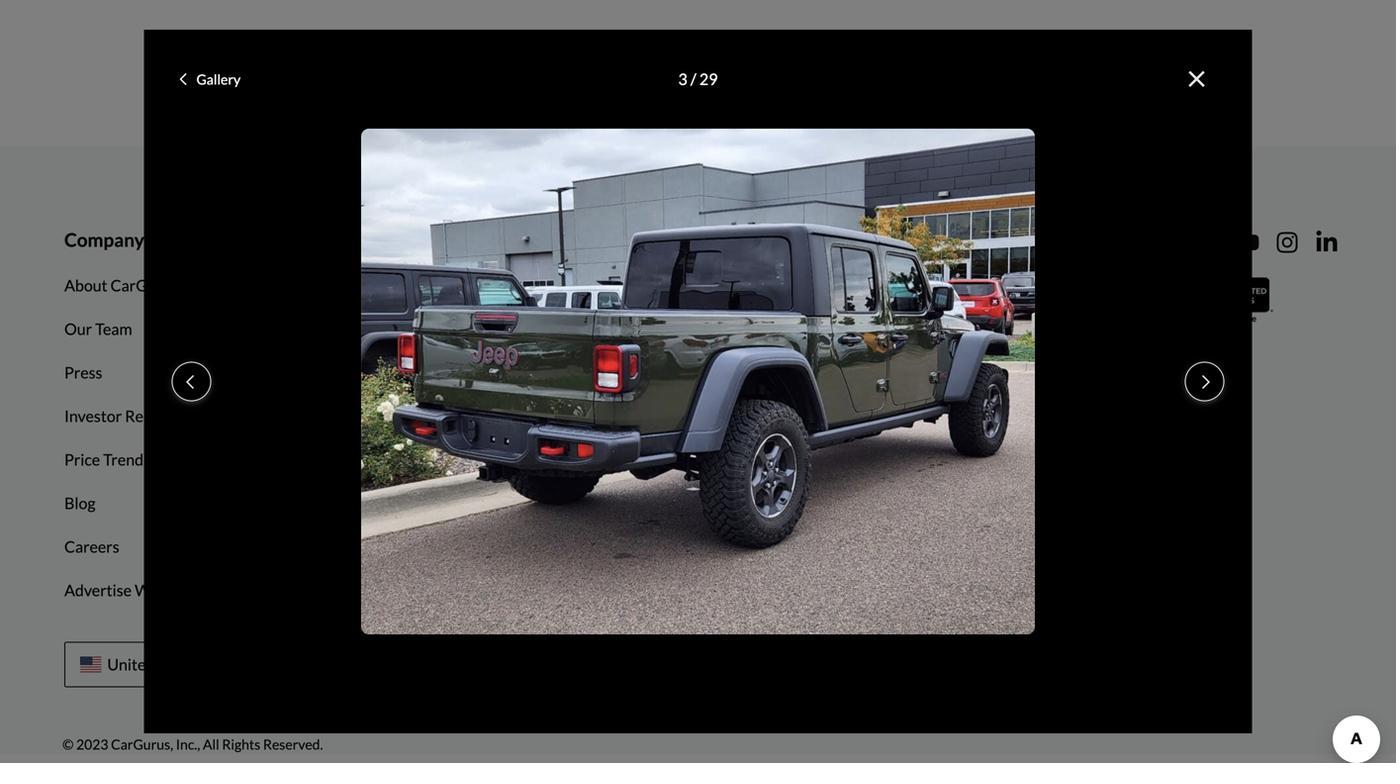 Task type: locate. For each thing, give the bounding box(es) containing it.
gallery button
[[163, 59, 257, 99]]

price
[[64, 450, 100, 469]]

1 vertical spatial help
[[955, 276, 988, 295]]

terms up terms of use
[[547, 228, 598, 251]]

dealer signup
[[333, 319, 430, 339]]

0 vertical spatial my
[[547, 363, 570, 382]]

press link
[[49, 351, 117, 395]]

blog link
[[49, 482, 110, 525]]

contact us
[[955, 319, 1032, 339]]

0 horizontal spatial rights
[[222, 736, 261, 753]]

0 vertical spatial terms
[[547, 228, 598, 251]]

0 horizontal spatial my
[[547, 363, 570, 382]]

investor relations
[[64, 406, 190, 426]]

team
[[95, 319, 132, 339]]

advertise
[[64, 581, 132, 600]]

with
[[135, 581, 170, 600]]

0 vertical spatial help
[[955, 228, 995, 251]]

help up 'contact' at the right top of page
[[955, 276, 988, 295]]

advertise with cargurus
[[64, 581, 240, 600]]

for dealers
[[333, 228, 430, 251]]

about cargurus
[[64, 276, 178, 295]]

1 vertical spatial cargurus
[[173, 581, 240, 600]]

my
[[547, 363, 570, 382], [690, 406, 713, 426]]

privacy
[[547, 319, 599, 339], [573, 363, 625, 382]]

not
[[571, 406, 598, 426]]

2 terms from the top
[[547, 276, 590, 295]]

1 horizontal spatial my
[[690, 406, 713, 426]]

united states (en)
[[107, 655, 235, 674]]

interest-based ads
[[547, 450, 680, 469]]

dealer down "for"
[[333, 276, 380, 295]]

privacy down terms of use link
[[547, 319, 599, 339]]

policy
[[602, 319, 644, 339]]

© 2023 cargurus, inc., all rights reserved.
[[62, 736, 323, 753]]

1 dealer from the top
[[333, 276, 380, 295]]

investor relations link
[[49, 395, 205, 438]]

0 vertical spatial dealer
[[333, 276, 380, 295]]

(en)
[[204, 655, 235, 674]]

cargurus up team
[[111, 276, 178, 295]]

1 horizontal spatial rights
[[628, 363, 672, 382]]

personal
[[716, 406, 776, 426]]

privacy down privacy policy link
[[573, 363, 625, 382]]

do
[[547, 406, 568, 426]]

1 vertical spatial my
[[690, 406, 713, 426]]

my up do
[[547, 363, 570, 382]]

1 vertical spatial dealer
[[333, 319, 380, 339]]

terms of use
[[547, 276, 637, 295]]

our team
[[64, 319, 132, 339]]

my right share
[[690, 406, 713, 426]]

rights
[[628, 363, 672, 382], [222, 736, 261, 753]]

information
[[779, 406, 862, 426]]

share
[[647, 406, 687, 426]]

privacy policy link
[[532, 307, 659, 351]]

for
[[333, 228, 361, 251]]

cargurus right with
[[173, 581, 240, 600]]

dealer for dealer signup
[[333, 319, 380, 339]]

dealer
[[333, 276, 380, 295], [333, 319, 380, 339]]

terms
[[547, 228, 598, 251], [547, 276, 590, 295]]

previous image image
[[186, 374, 194, 390]]

2 help from the top
[[955, 276, 988, 295]]

us
[[1013, 319, 1032, 339]]

chevron left image
[[180, 72, 187, 86]]

interest-based ads link
[[532, 438, 695, 482]]

inc.,
[[176, 736, 200, 753]]

use
[[610, 276, 637, 295]]

relations
[[125, 406, 190, 426]]

1 terms from the top
[[547, 228, 598, 251]]

terms for terms
[[547, 228, 598, 251]]

help
[[955, 228, 995, 251], [955, 276, 988, 295]]

0 vertical spatial cargurus
[[111, 276, 178, 295]]

2 dealer from the top
[[333, 319, 380, 339]]

rights up or
[[628, 363, 672, 382]]

29
[[700, 69, 718, 89]]

ads
[[653, 450, 680, 469]]

blog
[[64, 494, 96, 513]]

terms of use link
[[532, 264, 651, 307]]

states
[[158, 655, 201, 674]]

dealer left signup
[[333, 319, 380, 339]]

©
[[62, 736, 74, 753]]

cargurus
[[111, 276, 178, 295], [173, 581, 240, 600]]

terms left the of
[[547, 276, 590, 295]]

advertise with cargurus link
[[49, 569, 255, 612]]

contact us link
[[940, 307, 1047, 351]]

help link
[[940, 264, 1002, 307]]

help up help link
[[955, 228, 995, 251]]

terms for terms of use
[[547, 276, 590, 295]]

rights right all
[[222, 736, 261, 753]]

price trends link
[[49, 438, 165, 482]]

1 vertical spatial terms
[[547, 276, 590, 295]]

my inside my privacy rights link
[[547, 363, 570, 382]]

close image
[[1189, 66, 1205, 92]]

contact
[[955, 319, 1010, 339]]



Task type: describe. For each thing, give the bounding box(es) containing it.
2023
[[76, 736, 108, 753]]

gallery
[[196, 71, 241, 88]]

our
[[64, 319, 92, 339]]

company
[[64, 228, 144, 251]]

privacy policy
[[547, 319, 644, 339]]

0 vertical spatial rights
[[628, 363, 672, 382]]

dealers
[[365, 228, 430, 251]]

about cargurus link
[[49, 264, 193, 307]]

about
[[64, 276, 107, 295]]

dealer signup link
[[318, 307, 445, 351]]

dealer resources link
[[318, 264, 470, 307]]

security
[[547, 494, 605, 513]]

careers
[[64, 537, 119, 556]]

next image image
[[1202, 374, 1210, 390]]

cargurus inside about cargurus link
[[111, 276, 178, 295]]

press
[[64, 363, 102, 382]]

careers link
[[49, 525, 134, 569]]

cargurus inside advertise with cargurus link
[[173, 581, 240, 600]]

my privacy rights
[[547, 363, 672, 382]]

signup
[[383, 319, 430, 339]]

cargurus,
[[111, 736, 173, 753]]

1 vertical spatial rights
[[222, 736, 261, 753]]

united
[[107, 655, 155, 674]]

our team link
[[49, 307, 147, 351]]

based
[[608, 450, 650, 469]]

/
[[691, 69, 697, 89]]

1 vertical spatial privacy
[[573, 363, 625, 382]]

trends
[[103, 450, 150, 469]]

security link
[[532, 482, 619, 525]]

do not sell or share my personal information link
[[532, 395, 877, 438]]

do not sell or share my personal information
[[547, 406, 862, 426]]

sell
[[601, 406, 626, 426]]

all
[[203, 736, 219, 753]]

click for the bbb business review of this auto listing service in cambridge ma image
[[1181, 275, 1276, 325]]

dealer resources
[[333, 276, 455, 295]]

dealer for dealer resources
[[333, 276, 380, 295]]

or
[[629, 406, 644, 426]]

1 help from the top
[[955, 228, 995, 251]]

investor
[[64, 406, 122, 426]]

0 vertical spatial privacy
[[547, 319, 599, 339]]

interest-
[[547, 450, 608, 469]]

reserved.
[[263, 736, 323, 753]]

of
[[593, 276, 607, 295]]

us image
[[80, 657, 101, 673]]

my privacy rights link
[[532, 351, 687, 395]]

price trends
[[64, 450, 150, 469]]

my inside do not sell or share my personal information link
[[690, 406, 713, 426]]

vehicle full photo image
[[361, 129, 1035, 634]]

3 / 29
[[678, 69, 718, 89]]

3
[[678, 69, 688, 89]]

resources
[[383, 276, 455, 295]]



Task type: vqa. For each thing, say whether or not it's contained in the screenshot.
truck image
no



